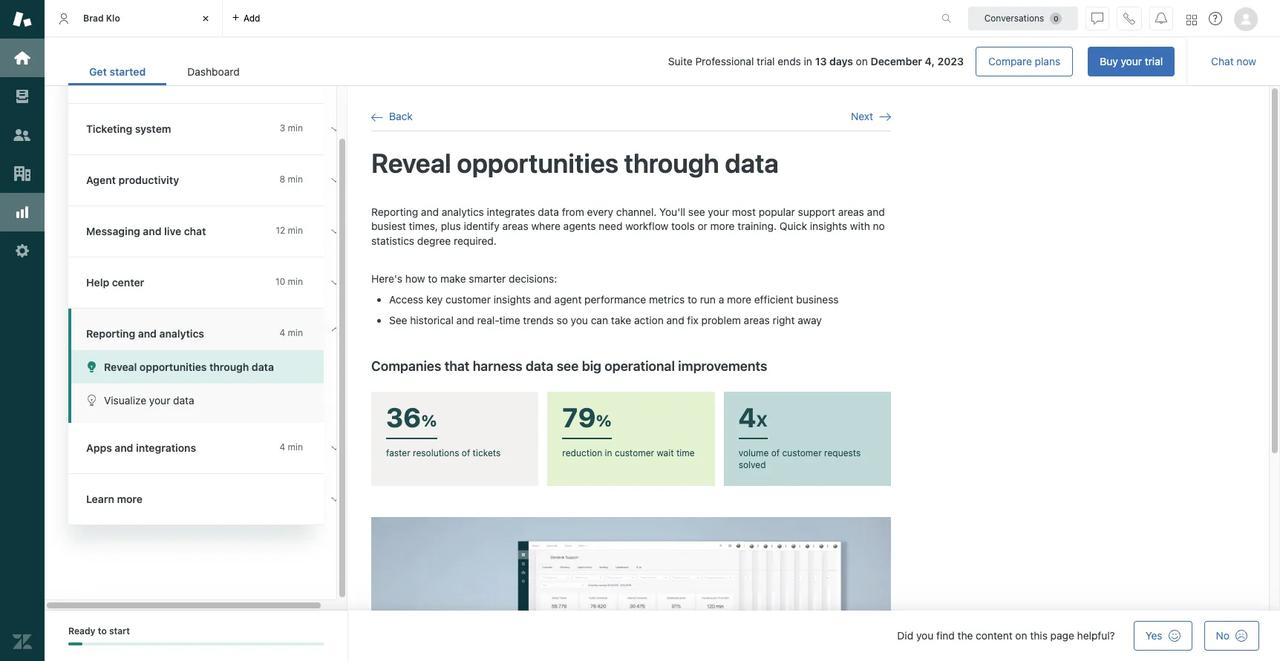 Task type: describe. For each thing, give the bounding box(es) containing it.
december
[[871, 55, 923, 68]]

reveal opportunities through data inside button
[[104, 361, 274, 374]]

zendesk support image
[[13, 10, 32, 29]]

zendesk image
[[13, 633, 32, 652]]

back button
[[371, 110, 413, 124]]

solved
[[739, 460, 766, 471]]

add
[[244, 12, 260, 23]]

apps
[[86, 442, 112, 455]]

get started
[[89, 65, 146, 78]]

tab list containing get started
[[68, 58, 261, 85]]

you'll
[[660, 205, 686, 218]]

views image
[[13, 87, 32, 106]]

buy your trial
[[1101, 55, 1164, 68]]

action
[[635, 314, 664, 327]]

volume
[[739, 448, 769, 459]]

4 x
[[739, 402, 768, 434]]

reveal inside the content-title region
[[371, 147, 452, 179]]

min for help center
[[288, 276, 303, 288]]

add button
[[223, 0, 269, 36]]

data inside the content-title region
[[725, 147, 779, 179]]

yes button
[[1134, 622, 1193, 652]]

reveal opportunities through data button
[[71, 351, 324, 384]]

and left "real-"
[[457, 314, 475, 327]]

ends
[[778, 55, 802, 68]]

customer for 4
[[783, 448, 822, 459]]

notifications image
[[1156, 12, 1168, 24]]

opportunities inside button
[[140, 361, 207, 374]]

volume of customer requests solved
[[739, 448, 861, 471]]

2 horizontal spatial to
[[688, 293, 698, 306]]

see historical and real-time trends so you can take action and fix problem areas right away
[[389, 314, 822, 327]]

0 horizontal spatial customer
[[446, 293, 491, 306]]

time for access key customer insights and agent performance metrics to run a more efficient business
[[500, 314, 521, 327]]

4 for reporting and analytics
[[280, 328, 285, 339]]

efficient
[[755, 293, 794, 306]]

reporting and analytics
[[86, 328, 204, 340]]

you inside region
[[571, 314, 588, 327]]

trial for professional
[[757, 55, 775, 68]]

performance
[[585, 293, 647, 306]]

button displays agent's chat status as invisible. image
[[1092, 12, 1104, 24]]

and left the live
[[143, 225, 162, 238]]

1 horizontal spatial you
[[917, 630, 934, 643]]

a
[[719, 293, 725, 306]]

79
[[563, 402, 597, 434]]

so
[[557, 314, 568, 327]]

need
[[599, 220, 623, 233]]

December 4, 2023 text field
[[871, 55, 964, 68]]

1 of from the left
[[462, 448, 470, 459]]

to inside footer
[[98, 626, 107, 637]]

admin image
[[13, 241, 32, 261]]

close image
[[198, 11, 213, 26]]

agent
[[86, 174, 116, 186]]

get started image
[[13, 48, 32, 68]]

region containing 36
[[371, 205, 892, 662]]

reporting and analytics heading
[[68, 309, 351, 351]]

tickets
[[473, 448, 501, 459]]

data inside button
[[173, 395, 194, 407]]

learn more
[[86, 493, 143, 506]]

integrates
[[487, 205, 535, 218]]

zendesk products image
[[1187, 14, 1198, 25]]

tools
[[672, 220, 695, 233]]

take
[[611, 314, 632, 327]]

your for data
[[149, 395, 170, 407]]

messaging
[[86, 225, 140, 238]]

content-title region
[[371, 147, 892, 181]]

training.
[[738, 220, 777, 233]]

identify
[[464, 220, 500, 233]]

messaging and live chat heading
[[68, 207, 351, 258]]

start
[[109, 626, 130, 637]]

trial for your
[[1146, 55, 1164, 68]]

% for 79
[[597, 411, 612, 431]]

insights inside reporting and analytics integrates data from every channel. you'll see your most popular support areas and busiest times, plus identify areas where agents need workflow tools or more training. quick insights with no statistics degree required.
[[810, 220, 848, 233]]

workflow
[[626, 220, 669, 233]]

progress bar image
[[68, 644, 83, 647]]

and left fix
[[667, 314, 685, 327]]

did you find the content on this page helpful?
[[898, 630, 1116, 643]]

reveal opportunities through data inside the content-title region
[[371, 147, 779, 179]]

chat now
[[1212, 55, 1257, 68]]

10 min
[[276, 276, 303, 288]]

from
[[562, 205, 585, 218]]

on inside section
[[856, 55, 868, 68]]

plus
[[441, 220, 461, 233]]

brad
[[83, 12, 104, 24]]

data inside button
[[252, 361, 274, 374]]

suite professional trial ends in 13 days on december 4, 2023
[[669, 55, 964, 68]]

4 inside region
[[739, 402, 757, 434]]

in inside region
[[605, 448, 613, 459]]

support
[[798, 205, 836, 218]]

visualize your data
[[104, 395, 194, 407]]

here's how to make smarter decisions:
[[371, 273, 557, 286]]

no button
[[1205, 622, 1260, 652]]

started
[[110, 65, 146, 78]]

3
[[280, 123, 285, 134]]

79 %
[[563, 402, 612, 434]]

apps and integrations
[[86, 442, 196, 455]]

faster
[[386, 448, 411, 459]]

organizations image
[[13, 164, 32, 184]]

visualize your data button
[[71, 384, 324, 418]]

access
[[389, 293, 424, 306]]

0 horizontal spatial areas
[[503, 220, 529, 233]]

brad klo tab
[[45, 0, 223, 37]]

ready to start
[[68, 626, 130, 637]]

no
[[873, 220, 885, 233]]

harness
[[473, 359, 523, 374]]

real-
[[477, 314, 500, 327]]

compare plans
[[989, 55, 1061, 68]]

channel.
[[617, 205, 657, 218]]

analytics for reporting and analytics
[[159, 328, 204, 340]]

progress-bar progress bar
[[68, 644, 324, 647]]

busiest
[[371, 220, 406, 233]]

2023
[[938, 55, 964, 68]]

reporting for reporting and analytics
[[86, 328, 135, 340]]

live
[[164, 225, 181, 238]]

faster resolutions of tickets
[[386, 448, 501, 459]]

analytics for reporting and analytics integrates data from every channel. you'll see your most popular support areas and busiest times, plus identify areas where agents need workflow tools or more training. quick insights with no statistics degree required.
[[442, 205, 484, 218]]

page
[[1051, 630, 1075, 643]]

center
[[112, 276, 144, 289]]

now
[[1237, 55, 1257, 68]]

tabs tab list
[[45, 0, 927, 37]]

0 horizontal spatial see
[[557, 359, 579, 374]]

help center heading
[[68, 258, 351, 309]]

degree
[[417, 235, 451, 247]]

right
[[773, 314, 795, 327]]

next
[[851, 110, 874, 123]]

learn
[[86, 493, 114, 506]]

metrics
[[649, 293, 685, 306]]

agent productivity
[[86, 174, 179, 186]]

4 min for analytics
[[280, 328, 303, 339]]

and up no at the right top of page
[[868, 205, 885, 218]]

13
[[816, 55, 827, 68]]

next button
[[851, 110, 892, 124]]

smarter
[[469, 273, 506, 286]]

and inside heading
[[115, 442, 133, 455]]

chat
[[1212, 55, 1235, 68]]

help
[[86, 276, 109, 289]]



Task type: vqa. For each thing, say whether or not it's contained in the screenshot.


Task type: locate. For each thing, give the bounding box(es) containing it.
the
[[958, 630, 974, 643]]

0 horizontal spatial analytics
[[159, 328, 204, 340]]

problem
[[702, 314, 741, 327]]

1 horizontal spatial reveal opportunities through data
[[371, 147, 779, 179]]

on left this
[[1016, 630, 1028, 643]]

compare
[[989, 55, 1033, 68]]

0 vertical spatial analytics
[[442, 205, 484, 218]]

more
[[711, 220, 735, 233], [727, 293, 752, 306], [117, 493, 143, 506]]

where
[[532, 220, 561, 233]]

0 horizontal spatial reporting
[[86, 328, 135, 340]]

helpful?
[[1078, 630, 1116, 643]]

2 horizontal spatial customer
[[783, 448, 822, 459]]

opportunities up "visualize your data"
[[140, 361, 207, 374]]

your left most
[[708, 205, 730, 218]]

1 horizontal spatial through
[[625, 147, 720, 179]]

data
[[725, 147, 779, 179], [538, 205, 559, 218], [526, 359, 554, 374], [252, 361, 274, 374], [173, 395, 194, 407]]

and up times,
[[421, 205, 439, 218]]

1 horizontal spatial reporting
[[371, 205, 418, 218]]

2 horizontal spatial areas
[[839, 205, 865, 218]]

main element
[[0, 0, 45, 662]]

0 vertical spatial areas
[[839, 205, 865, 218]]

5 min from the top
[[288, 328, 303, 339]]

time left trends
[[500, 314, 521, 327]]

0 horizontal spatial through
[[210, 361, 249, 374]]

footer containing did you find the content on this page helpful?
[[45, 611, 1281, 662]]

0 vertical spatial reveal opportunities through data
[[371, 147, 779, 179]]

data up most
[[725, 147, 779, 179]]

and up trends
[[534, 293, 552, 306]]

2 % from the left
[[597, 411, 612, 431]]

time right 'wait'
[[677, 448, 695, 459]]

customer for 79
[[615, 448, 655, 459]]

buy
[[1101, 55, 1119, 68]]

productivity
[[119, 174, 179, 186]]

data inside reporting and analytics integrates data from every channel. you'll see your most popular support areas and busiest times, plus identify areas where agents need workflow tools or more training. quick insights with no statistics degree required.
[[538, 205, 559, 218]]

trial down notifications image
[[1146, 55, 1164, 68]]

1 vertical spatial opportunities
[[140, 361, 207, 374]]

0 vertical spatial you
[[571, 314, 588, 327]]

integrations
[[136, 442, 196, 455]]

1 horizontal spatial areas
[[744, 314, 770, 327]]

1 vertical spatial reveal
[[104, 361, 137, 374]]

4 inside the reporting and analytics heading
[[280, 328, 285, 339]]

1 horizontal spatial analytics
[[442, 205, 484, 218]]

0 vertical spatial on
[[856, 55, 868, 68]]

2 min from the top
[[288, 174, 303, 185]]

operational
[[605, 359, 675, 374]]

chat
[[184, 225, 206, 238]]

analytics up plus
[[442, 205, 484, 218]]

agent
[[555, 293, 582, 306]]

help center
[[86, 276, 144, 289]]

% inside 36 %
[[422, 411, 437, 431]]

0 vertical spatial to
[[428, 273, 438, 286]]

0 horizontal spatial your
[[149, 395, 170, 407]]

1 vertical spatial reporting
[[86, 328, 135, 340]]

through inside button
[[210, 361, 249, 374]]

1 horizontal spatial in
[[804, 55, 813, 68]]

areas down 'efficient' on the top of page
[[744, 314, 770, 327]]

reduction in customer wait time
[[563, 448, 695, 459]]

decisions:
[[509, 273, 557, 286]]

%
[[422, 411, 437, 431], [597, 411, 612, 431]]

how
[[406, 273, 425, 286]]

through down the reporting and analytics heading
[[210, 361, 249, 374]]

customer inside volume of customer requests solved
[[783, 448, 822, 459]]

areas down integrates
[[503, 220, 529, 233]]

insights
[[810, 220, 848, 233], [494, 293, 531, 306]]

no
[[1217, 630, 1230, 643]]

0 vertical spatial time
[[500, 314, 521, 327]]

agent productivity heading
[[68, 155, 351, 207]]

0 vertical spatial 4
[[280, 328, 285, 339]]

0 vertical spatial reporting
[[371, 205, 418, 218]]

customer
[[446, 293, 491, 306], [615, 448, 655, 459], [783, 448, 822, 459]]

4 min inside the reporting and analytics heading
[[280, 328, 303, 339]]

0 vertical spatial opportunities
[[457, 147, 619, 179]]

1 horizontal spatial %
[[597, 411, 612, 431]]

your right visualize
[[149, 395, 170, 407]]

4,
[[925, 55, 935, 68]]

min inside help center heading
[[288, 276, 303, 288]]

min for messaging and live chat
[[288, 225, 303, 236]]

customer left 'wait'
[[615, 448, 655, 459]]

access key customer insights and agent performance metrics to run a more efficient business
[[389, 293, 839, 306]]

1 horizontal spatial to
[[428, 273, 438, 286]]

4 inside apps and integrations heading
[[280, 442, 285, 453]]

learn more button
[[68, 475, 321, 525]]

days
[[830, 55, 854, 68]]

min inside messaging and live chat heading
[[288, 225, 303, 236]]

of
[[462, 448, 470, 459], [772, 448, 780, 459]]

of left tickets
[[462, 448, 470, 459]]

3 min from the top
[[288, 225, 303, 236]]

through inside the content-title region
[[625, 147, 720, 179]]

of inside volume of customer requests solved
[[772, 448, 780, 459]]

make
[[441, 273, 466, 286]]

visualize
[[104, 395, 146, 407]]

0 horizontal spatial reveal
[[104, 361, 137, 374]]

6 min from the top
[[288, 442, 303, 453]]

run
[[700, 293, 716, 306]]

0 vertical spatial reveal
[[371, 147, 452, 179]]

1 vertical spatial insights
[[494, 293, 531, 306]]

to left start
[[98, 626, 107, 637]]

0 horizontal spatial on
[[856, 55, 868, 68]]

4 min
[[280, 328, 303, 339], [280, 442, 303, 453]]

0 horizontal spatial opportunities
[[140, 361, 207, 374]]

see inside reporting and analytics integrates data from every channel. you'll see your most popular support areas and busiest times, plus identify areas where agents need workflow tools or more training. quick insights with no statistics degree required.
[[689, 205, 706, 218]]

get help image
[[1210, 12, 1223, 25]]

1 horizontal spatial trial
[[1146, 55, 1164, 68]]

0 vertical spatial your
[[1122, 55, 1143, 68]]

required.
[[454, 235, 497, 247]]

away
[[798, 314, 822, 327]]

can
[[591, 314, 609, 327]]

0 horizontal spatial to
[[98, 626, 107, 637]]

ticketing system
[[86, 123, 171, 135]]

2 vertical spatial areas
[[744, 314, 770, 327]]

areas
[[839, 205, 865, 218], [503, 220, 529, 233], [744, 314, 770, 327]]

section containing suite professional trial ends in
[[272, 47, 1176, 77]]

2 horizontal spatial your
[[1122, 55, 1143, 68]]

% for 36
[[422, 411, 437, 431]]

your for trial
[[1122, 55, 1143, 68]]

ticketing
[[86, 123, 132, 135]]

1 4 min from the top
[[280, 328, 303, 339]]

min for agent productivity
[[288, 174, 303, 185]]

% up resolutions
[[422, 411, 437, 431]]

0 horizontal spatial of
[[462, 448, 470, 459]]

analytics
[[442, 205, 484, 218], [159, 328, 204, 340]]

trial left the "ends"
[[757, 55, 775, 68]]

2 vertical spatial 4
[[280, 442, 285, 453]]

4 for apps and integrations
[[280, 442, 285, 453]]

0 horizontal spatial time
[[500, 314, 521, 327]]

customer left requests
[[783, 448, 822, 459]]

key
[[427, 293, 443, 306]]

and down center
[[138, 328, 157, 340]]

2 of from the left
[[772, 448, 780, 459]]

trial inside button
[[1146, 55, 1164, 68]]

data down the reporting and analytics heading
[[252, 361, 274, 374]]

reporting up 'busiest'
[[371, 205, 418, 218]]

more right or on the top of the page
[[711, 220, 735, 233]]

on right days
[[856, 55, 868, 68]]

0 horizontal spatial %
[[422, 411, 437, 431]]

fix
[[688, 314, 699, 327]]

12 min
[[276, 225, 303, 236]]

min for ticketing system
[[288, 123, 303, 134]]

customer down "here's how to make smarter decisions:"
[[446, 293, 491, 306]]

video element
[[371, 518, 892, 662]]

36 %
[[386, 402, 437, 434]]

klo
[[106, 12, 120, 24]]

insights down the decisions:
[[494, 293, 531, 306]]

2 vertical spatial your
[[149, 395, 170, 407]]

1 horizontal spatial insights
[[810, 220, 848, 233]]

that
[[445, 359, 470, 374]]

insights down support
[[810, 220, 848, 233]]

big
[[582, 359, 602, 374]]

1 vertical spatial see
[[557, 359, 579, 374]]

1 min from the top
[[288, 123, 303, 134]]

1 vertical spatial you
[[917, 630, 934, 643]]

in right the reduction
[[605, 448, 613, 459]]

companies
[[371, 359, 442, 374]]

4 min inside apps and integrations heading
[[280, 442, 303, 453]]

reveal opportunities through data up visualize your data button
[[104, 361, 274, 374]]

analytics inside heading
[[159, 328, 204, 340]]

more inside learn more dropdown button
[[117, 493, 143, 506]]

region
[[371, 205, 892, 662]]

1 vertical spatial analytics
[[159, 328, 204, 340]]

0 horizontal spatial trial
[[757, 55, 775, 68]]

more right learn
[[117, 493, 143, 506]]

4
[[280, 328, 285, 339], [739, 402, 757, 434], [280, 442, 285, 453]]

1 horizontal spatial time
[[677, 448, 695, 459]]

reveal down back
[[371, 147, 452, 179]]

times,
[[409, 220, 438, 233]]

1 horizontal spatial on
[[1016, 630, 1028, 643]]

min inside ticketing system heading
[[288, 123, 303, 134]]

reveal opportunities through data up from
[[371, 147, 779, 179]]

1 horizontal spatial customer
[[615, 448, 655, 459]]

0 horizontal spatial you
[[571, 314, 588, 327]]

0 horizontal spatial reveal opportunities through data
[[104, 361, 274, 374]]

min inside the reporting and analytics heading
[[288, 328, 303, 339]]

min inside apps and integrations heading
[[288, 442, 303, 453]]

through up you'll
[[625, 147, 720, 179]]

to left run
[[688, 293, 698, 306]]

learn more heading
[[68, 475, 351, 526]]

0 horizontal spatial insights
[[494, 293, 531, 306]]

video thumbnail image
[[371, 518, 892, 662], [371, 518, 892, 662]]

in left 13
[[804, 55, 813, 68]]

your inside reporting and analytics integrates data from every channel. you'll see your most popular support areas and busiest times, plus identify areas where agents need workflow tools or more training. quick insights with no statistics degree required.
[[708, 205, 730, 218]]

historical
[[410, 314, 454, 327]]

more inside reporting and analytics integrates data from every channel. you'll see your most popular support areas and busiest times, plus identify areas where agents need workflow tools or more training. quick insights with no statistics degree required.
[[711, 220, 735, 233]]

1 horizontal spatial your
[[708, 205, 730, 218]]

messaging and live chat
[[86, 225, 206, 238]]

1 horizontal spatial see
[[689, 205, 706, 218]]

see up or on the top of the page
[[689, 205, 706, 218]]

reveal inside button
[[104, 361, 137, 374]]

areas for see historical and real-time trends so you can take action and fix problem areas right away
[[744, 314, 770, 327]]

1 vertical spatial in
[[605, 448, 613, 459]]

1 horizontal spatial opportunities
[[457, 147, 619, 179]]

8 min
[[280, 174, 303, 185]]

min for apps and integrations
[[288, 442, 303, 453]]

1 vertical spatial areas
[[503, 220, 529, 233]]

reporting image
[[13, 203, 32, 222]]

areas up with at right top
[[839, 205, 865, 218]]

dashboard tab
[[167, 58, 261, 85]]

% up the reduction
[[597, 411, 612, 431]]

here's
[[371, 273, 403, 286]]

reveal up visualize
[[104, 361, 137, 374]]

4 min for integrations
[[280, 442, 303, 453]]

1 vertical spatial reveal opportunities through data
[[104, 361, 274, 374]]

0 horizontal spatial in
[[605, 448, 613, 459]]

chat now button
[[1200, 47, 1269, 77]]

1 vertical spatial through
[[210, 361, 249, 374]]

footer
[[45, 611, 1281, 662]]

2 trial from the left
[[1146, 55, 1164, 68]]

analytics inside reporting and analytics integrates data from every channel. you'll see your most popular support areas and busiest times, plus identify areas where agents need workflow tools or more training. quick insights with no statistics degree required.
[[442, 205, 484, 218]]

min inside agent productivity heading
[[288, 174, 303, 185]]

apps and integrations heading
[[68, 424, 351, 475]]

your right buy
[[1122, 55, 1143, 68]]

companies that harness data see big operational improvements
[[371, 359, 768, 374]]

1 % from the left
[[422, 411, 437, 431]]

1 vertical spatial 4
[[739, 402, 757, 434]]

opportunities inside the content-title region
[[457, 147, 619, 179]]

you right the so
[[571, 314, 588, 327]]

0 vertical spatial 4 min
[[280, 328, 303, 339]]

your inside button
[[149, 395, 170, 407]]

in
[[804, 55, 813, 68], [605, 448, 613, 459]]

1 horizontal spatial of
[[772, 448, 780, 459]]

this
[[1031, 630, 1048, 643]]

1 vertical spatial to
[[688, 293, 698, 306]]

0 vertical spatial insights
[[810, 220, 848, 233]]

1 horizontal spatial reveal
[[371, 147, 452, 179]]

data down reveal opportunities through data button in the bottom of the page
[[173, 395, 194, 407]]

2 vertical spatial more
[[117, 493, 143, 506]]

your inside button
[[1122, 55, 1143, 68]]

improvements
[[679, 359, 768, 374]]

36
[[386, 402, 422, 434]]

reporting and analytics integrates data from every channel. you'll see your most popular support areas and busiest times, plus identify areas where agents need workflow tools or more training. quick insights with no statistics degree required.
[[371, 205, 885, 247]]

reporting inside heading
[[86, 328, 135, 340]]

1 vertical spatial time
[[677, 448, 695, 459]]

analytics up reveal opportunities through data button in the bottom of the page
[[159, 328, 204, 340]]

opportunities up integrates
[[457, 147, 619, 179]]

2 4 min from the top
[[280, 442, 303, 453]]

on
[[856, 55, 868, 68], [1016, 630, 1028, 643]]

% inside 79 %
[[597, 411, 612, 431]]

more right a
[[727, 293, 752, 306]]

heading
[[68, 53, 351, 104]]

1 vertical spatial your
[[708, 205, 730, 218]]

3 min
[[280, 123, 303, 134]]

data up where
[[538, 205, 559, 218]]

customers image
[[13, 126, 32, 145]]

reporting for reporting and analytics integrates data from every channel. you'll see your most popular support areas and busiest times, plus identify areas where agents need workflow tools or more training. quick insights with no statistics degree required.
[[371, 205, 418, 218]]

1 vertical spatial on
[[1016, 630, 1028, 643]]

0 vertical spatial through
[[625, 147, 720, 179]]

time for 79
[[677, 448, 695, 459]]

popular
[[759, 205, 796, 218]]

1 vertical spatial 4 min
[[280, 442, 303, 453]]

1 trial from the left
[[757, 55, 775, 68]]

4 min from the top
[[288, 276, 303, 288]]

ticketing system heading
[[68, 104, 351, 155]]

areas for reporting and analytics integrates data from every channel. you'll see your most popular support areas and busiest times, plus identify areas where agents need workflow tools or more training. quick insights with no statistics degree required.
[[839, 205, 865, 218]]

to right how
[[428, 273, 438, 286]]

data right harness
[[526, 359, 554, 374]]

wait
[[657, 448, 674, 459]]

every
[[587, 205, 614, 218]]

through
[[625, 147, 720, 179], [210, 361, 249, 374]]

0 vertical spatial in
[[804, 55, 813, 68]]

dashboard
[[187, 65, 240, 78]]

conversations
[[985, 12, 1045, 23]]

reporting down help center at the left
[[86, 328, 135, 340]]

1 vertical spatial more
[[727, 293, 752, 306]]

min
[[288, 123, 303, 134], [288, 174, 303, 185], [288, 225, 303, 236], [288, 276, 303, 288], [288, 328, 303, 339], [288, 442, 303, 453]]

2 vertical spatial to
[[98, 626, 107, 637]]

and right the apps
[[115, 442, 133, 455]]

see left the "big"
[[557, 359, 579, 374]]

you right did
[[917, 630, 934, 643]]

get
[[89, 65, 107, 78]]

statistics
[[371, 235, 415, 247]]

0 vertical spatial see
[[689, 205, 706, 218]]

0 vertical spatial more
[[711, 220, 735, 233]]

section
[[272, 47, 1176, 77]]

agents
[[564, 220, 596, 233]]

reporting inside reporting and analytics integrates data from every channel. you'll see your most popular support areas and busiest times, plus identify areas where agents need workflow tools or more training. quick insights with no statistics degree required.
[[371, 205, 418, 218]]

did
[[898, 630, 914, 643]]

opportunities
[[457, 147, 619, 179], [140, 361, 207, 374]]

of right "volume"
[[772, 448, 780, 459]]

tab list
[[68, 58, 261, 85]]

min for reporting and analytics
[[288, 328, 303, 339]]



